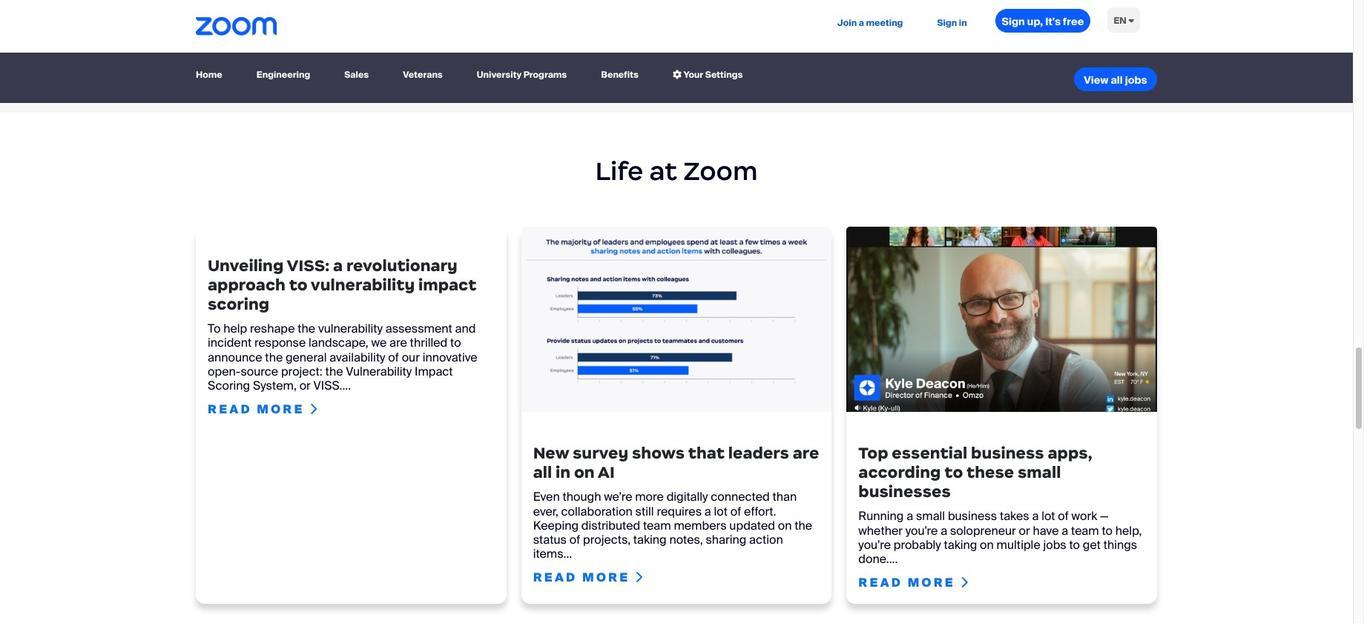 Task type: describe. For each thing, give the bounding box(es) containing it.
even
[[533, 490, 560, 505]]

of inside unveiling viss: a revolutionary approach to vulnerability impact scoring to help reshape the vulnerability assessment and incident response landscape, we are thrilled to announce the general availability of our innovative open-source project: the vulnerability impact scoring system, or viss....
[[388, 350, 399, 365]]

essential
[[892, 444, 967, 464]]

that
[[688, 444, 725, 464]]

members
[[674, 518, 727, 534]]

we're
[[604, 490, 632, 505]]

a down businesses
[[906, 509, 913, 525]]

approach
[[208, 275, 285, 295]]

more inside new survey shows that leaders are all in on ai even though we're more digitally connected than ever, collaboration still requires a lot of effort. keeping distributed team members updated on the status of projects, taking notes, sharing action items...
[[635, 490, 664, 505]]

0 vertical spatial on
[[574, 463, 595, 483]]

0 horizontal spatial small
[[916, 509, 945, 525]]

the inside new survey shows that leaders are all in on ai even though we're more digitally connected than ever, collaboration still requires a lot of effort. keeping distributed team members updated on the status of projects, taking notes, sharing action items...
[[795, 518, 812, 534]]

requires
[[657, 504, 702, 520]]

impact
[[415, 364, 453, 380]]

zoom
[[683, 155, 758, 187]]

sign in link
[[931, 0, 973, 47]]

en button
[[1102, 0, 1146, 42]]

on inside the top essential business apps, according to these small businesses running a small business takes a lot of work — whether you're a solopreneur or have a team to help, you're probably taking on multiple jobs to get things done....
[[980, 538, 994, 553]]

reshape
[[250, 321, 295, 337]]

home
[[196, 69, 222, 81]]

project:
[[281, 364, 322, 380]]

programs
[[523, 69, 567, 81]]

more for to
[[257, 402, 305, 418]]

sign for sign up, it's free
[[1002, 15, 1025, 28]]

viss....
[[313, 378, 351, 394]]

leaders
[[728, 444, 789, 464]]

a inside unveiling viss: a revolutionary approach to vulnerability impact scoring to help reshape the vulnerability assessment and incident response landscape, we are thrilled to announce the general availability of our innovative open-source project: the vulnerability impact scoring system, or viss....
[[333, 256, 343, 276]]

to up reshape
[[289, 275, 308, 295]]

incident
[[208, 336, 252, 351]]

read more link for running
[[858, 576, 970, 591]]

running
[[858, 509, 904, 525]]

though
[[563, 490, 601, 505]]

probably
[[894, 538, 941, 553]]

home link
[[196, 62, 228, 88]]

assessment
[[386, 321, 452, 337]]

new
[[533, 444, 569, 464]]

your settings link
[[667, 62, 749, 88]]

innovative
[[423, 350, 477, 365]]

your
[[683, 69, 703, 81]]

landscape,
[[309, 336, 368, 351]]

benefits
[[601, 69, 639, 81]]

chevron right image for ai
[[635, 572, 645, 584]]

read for to
[[208, 402, 252, 418]]

caret down image
[[1129, 16, 1134, 25]]

read more link for to
[[208, 402, 319, 418]]

up,
[[1027, 15, 1043, 28]]

jobs inside the top essential business apps, according to these small businesses running a small business takes a lot of work — whether you're a solopreneur or have a team to help, you're probably taking on multiple jobs to get things done....
[[1043, 538, 1066, 553]]

chevron right image
[[310, 404, 319, 416]]

join a meeting
[[837, 17, 903, 29]]

help,
[[1115, 523, 1142, 539]]

life
[[595, 155, 643, 187]]

notes,
[[669, 533, 703, 548]]

engineering
[[256, 69, 310, 81]]

a right have at the bottom right
[[1062, 523, 1068, 539]]

sign for sign in
[[937, 17, 957, 29]]

unveiling viss: a revolutionary approach to vulnerability impact scoring to help reshape the vulnerability assessment and incident response landscape, we are thrilled to announce the general availability of our innovative open-source project: the vulnerability impact scoring system, or viss....
[[208, 256, 477, 394]]

we
[[371, 336, 387, 351]]

ai
[[598, 463, 615, 483]]

viss:
[[287, 256, 329, 276]]

it's
[[1045, 15, 1061, 28]]

to right thrilled
[[450, 336, 461, 351]]

action
[[749, 533, 783, 548]]

response
[[254, 336, 306, 351]]

unveiling
[[208, 256, 284, 276]]

join a meeting link
[[832, 0, 909, 47]]

businesses
[[858, 482, 951, 502]]

1 horizontal spatial on
[[778, 518, 792, 534]]

source
[[241, 364, 278, 380]]

work
[[1072, 509, 1097, 525]]

a right takes on the right bottom of the page
[[1032, 509, 1039, 525]]

thrilled
[[410, 336, 447, 351]]

digitally
[[667, 490, 708, 505]]

meeting
[[866, 17, 903, 29]]

are inside unveiling viss: a revolutionary approach to vulnerability impact scoring to help reshape the vulnerability assessment and incident response landscape, we are thrilled to announce the general availability of our innovative open-source project: the vulnerability impact scoring system, or viss....
[[389, 336, 407, 351]]

items...
[[533, 547, 572, 562]]

top
[[858, 444, 888, 464]]

at
[[649, 155, 677, 187]]

0 vertical spatial business
[[971, 444, 1044, 464]]

survey
[[573, 444, 628, 464]]

the up system,
[[265, 350, 283, 365]]

of inside the top essential business apps, according to these small businesses running a small business takes a lot of work — whether you're a solopreneur or have a team to help, you're probably taking on multiple jobs to get things done....
[[1058, 509, 1069, 525]]

university programs link
[[471, 62, 573, 88]]

to left 'get'
[[1069, 538, 1080, 553]]

announce
[[208, 350, 262, 365]]

distributed
[[581, 518, 640, 534]]

takes
[[1000, 509, 1029, 525]]

read for running
[[858, 576, 903, 591]]

our
[[402, 350, 420, 365]]

more for ai
[[582, 571, 630, 586]]

sales link
[[338, 62, 375, 88]]

system,
[[253, 378, 297, 394]]

than
[[772, 490, 797, 505]]

apps,
[[1048, 444, 1092, 464]]

shows
[[632, 444, 685, 464]]

0 vertical spatial vulnerability
[[311, 275, 415, 295]]

all inside "link"
[[1111, 74, 1123, 87]]

en
[[1114, 15, 1127, 27]]

more for running
[[908, 576, 955, 591]]

view all jobs
[[1084, 74, 1147, 87]]

your settings
[[682, 69, 743, 81]]

open-
[[208, 364, 241, 380]]

keeping
[[533, 518, 579, 534]]

join
[[837, 17, 857, 29]]

impact
[[418, 275, 476, 295]]

1 horizontal spatial you're
[[905, 523, 938, 539]]

university programs
[[477, 69, 567, 81]]



Task type: vqa. For each thing, say whether or not it's contained in the screenshot.
become
no



Task type: locate. For each thing, give the bounding box(es) containing it.
life at zoom
[[595, 155, 758, 187]]

2 horizontal spatial on
[[980, 538, 994, 553]]

more down "projects,"
[[582, 571, 630, 586]]

1 horizontal spatial sign
[[1002, 15, 1025, 28]]

1 horizontal spatial read more
[[533, 571, 635, 586]]

read down items... on the left
[[533, 571, 577, 586]]

taking inside new survey shows that leaders are all in on ai even though we're more digitally connected than ever, collaboration still requires a lot of effort. keeping distributed team members updated on the status of projects, taking notes, sharing action items...
[[633, 533, 667, 548]]

0 horizontal spatial taking
[[633, 533, 667, 548]]

0 horizontal spatial are
[[389, 336, 407, 351]]

1 horizontal spatial are
[[793, 444, 819, 464]]

1 horizontal spatial chevron right image
[[960, 577, 970, 589]]

according
[[858, 463, 941, 483]]

the down than on the bottom right
[[795, 518, 812, 534]]

0 horizontal spatial sign
[[937, 17, 957, 29]]

1 vertical spatial or
[[1019, 523, 1030, 539]]

business left the apps,
[[971, 444, 1044, 464]]

read more for ai
[[533, 571, 635, 586]]

small right these
[[1018, 463, 1061, 483]]

read more link
[[208, 402, 319, 418], [533, 571, 645, 586], [858, 576, 970, 591]]

in left 'up,'
[[959, 17, 967, 29]]

text, page image
[[521, 227, 832, 413]]

vulnerability up the we on the left bottom of page
[[311, 275, 415, 295]]

more
[[257, 402, 305, 418], [635, 490, 664, 505], [582, 571, 630, 586], [908, 576, 955, 591]]

you're
[[905, 523, 938, 539], [858, 538, 891, 553]]

you're down running
[[858, 538, 891, 553]]

of left our
[[388, 350, 399, 365]]

new survey shows that leaders are all in on ai even though we're more digitally connected than ever, collaboration still requires a lot of effort. keeping distributed team members updated on the status of projects, taking notes, sharing action items...
[[533, 444, 819, 562]]

read down scoring
[[208, 402, 252, 418]]

sign up, it's free
[[1002, 15, 1084, 28]]

team inside the top essential business apps, according to these small businesses running a small business takes a lot of work — whether you're a solopreneur or have a team to help, you're probably taking on multiple jobs to get things done....
[[1071, 523, 1099, 539]]

0 vertical spatial small
[[1018, 463, 1061, 483]]

revolutionary
[[346, 256, 458, 276]]

0 vertical spatial all
[[1111, 74, 1123, 87]]

1 vertical spatial all
[[533, 463, 552, 483]]

chevron right image for running
[[960, 577, 970, 589]]

sales
[[344, 69, 369, 81]]

are right leaders
[[793, 444, 819, 464]]

taking right "probably"
[[944, 538, 977, 553]]

lot up the sharing
[[714, 504, 728, 520]]

chevron right image down distributed
[[635, 572, 645, 584]]

the up general
[[298, 321, 315, 337]]

on left multiple
[[980, 538, 994, 553]]

0 vertical spatial are
[[389, 336, 407, 351]]

updated
[[729, 518, 775, 534]]

a
[[859, 17, 864, 29], [333, 256, 343, 276], [705, 504, 711, 520], [906, 509, 913, 525], [1032, 509, 1039, 525], [941, 523, 947, 539], [1062, 523, 1068, 539]]

whether
[[858, 523, 903, 539]]

jobs
[[1125, 74, 1147, 87], [1043, 538, 1066, 553]]

to left these
[[944, 463, 963, 483]]

1 horizontal spatial all
[[1111, 74, 1123, 87]]

in inside new survey shows that leaders are all in on ai even though we're more digitally connected than ever, collaboration still requires a lot of effort. keeping distributed team members updated on the status of projects, taking notes, sharing action items...
[[556, 463, 570, 483]]

0 horizontal spatial jobs
[[1043, 538, 1066, 553]]

—
[[1100, 509, 1109, 525]]

1 vertical spatial are
[[793, 444, 819, 464]]

general
[[286, 350, 327, 365]]

of left effort.
[[730, 504, 741, 520]]

lot inside the top essential business apps, according to these small businesses running a small business takes a lot of work — whether you're a solopreneur or have a team to help, you're probably taking on multiple jobs to get things done....
[[1042, 509, 1055, 525]]

business left takes on the right bottom of the page
[[948, 509, 997, 525]]

or inside the top essential business apps, according to these small businesses running a small business takes a lot of work — whether you're a solopreneur or have a team to help, you're probably taking on multiple jobs to get things done....
[[1019, 523, 1030, 539]]

you're right 'whether'
[[905, 523, 938, 539]]

small up "probably"
[[916, 509, 945, 525]]

help
[[223, 321, 247, 337]]

availability
[[330, 350, 385, 365]]

multiple
[[997, 538, 1040, 553]]

sign
[[1002, 15, 1025, 28], [937, 17, 957, 29]]

0 vertical spatial in
[[959, 17, 967, 29]]

2 horizontal spatial read
[[858, 576, 903, 591]]

1 horizontal spatial team
[[1071, 523, 1099, 539]]

1 vertical spatial small
[[916, 509, 945, 525]]

on down than on the bottom right
[[778, 518, 792, 534]]

0 horizontal spatial or
[[299, 378, 311, 394]]

1 horizontal spatial small
[[1018, 463, 1061, 483]]

or inside unveiling viss: a revolutionary approach to vulnerability impact scoring to help reshape the vulnerability assessment and incident response landscape, we are thrilled to announce the general availability of our innovative open-source project: the vulnerability impact scoring system, or viss....
[[299, 378, 311, 394]]

view
[[1084, 74, 1108, 87]]

taking inside the top essential business apps, according to these small businesses running a small business takes a lot of work — whether you're a solopreneur or have a team to help, you're probably taking on multiple jobs to get things done....
[[944, 538, 977, 553]]

read more down system,
[[208, 402, 310, 418]]

things
[[1103, 538, 1137, 553]]

taking
[[633, 533, 667, 548], [944, 538, 977, 553]]

taking down still
[[633, 533, 667, 548]]

cog image
[[673, 70, 682, 79]]

to right 'get'
[[1102, 523, 1113, 539]]

1 vertical spatial vulnerability
[[318, 321, 383, 337]]

veterans link
[[397, 62, 449, 88]]

team down digitally
[[643, 518, 671, 534]]

1 horizontal spatial or
[[1019, 523, 1030, 539]]

benefits link
[[595, 62, 644, 88]]

2 horizontal spatial read more
[[858, 576, 960, 591]]

sign right meeting
[[937, 17, 957, 29]]

lot
[[714, 504, 728, 520], [1042, 509, 1055, 525]]

a right requires
[[705, 504, 711, 520]]

chevron right image
[[635, 572, 645, 584], [960, 577, 970, 589]]

scoring
[[208, 378, 250, 394]]

more down system,
[[257, 402, 305, 418]]

read more for to
[[208, 402, 310, 418]]

1 vertical spatial in
[[556, 463, 570, 483]]

read more down "probably"
[[858, 576, 960, 591]]

are inside new survey shows that leaders are all in on ai even though we're more digitally connected than ever, collaboration still requires a lot of effort. keeping distributed team members updated on the status of projects, taking notes, sharing action items...
[[793, 444, 819, 464]]

veterans
[[403, 69, 443, 81]]

the down 'landscape,'
[[325, 364, 343, 380]]

0 horizontal spatial you're
[[858, 538, 891, 553]]

1 horizontal spatial read
[[533, 571, 577, 586]]

done....
[[858, 552, 898, 567]]

in up the even
[[556, 463, 570, 483]]

0 horizontal spatial read
[[208, 402, 252, 418]]

to
[[208, 321, 221, 337]]

get
[[1083, 538, 1101, 553]]

chevron right image down solopreneur
[[960, 577, 970, 589]]

to
[[289, 275, 308, 295], [450, 336, 461, 351], [944, 463, 963, 483], [1102, 523, 1113, 539], [1069, 538, 1080, 553]]

jobs right multiple
[[1043, 538, 1066, 553]]

2 horizontal spatial read more link
[[858, 576, 970, 591]]

1 horizontal spatial taking
[[944, 538, 977, 553]]

1 horizontal spatial read more link
[[533, 571, 645, 586]]

a right join
[[859, 17, 864, 29]]

a inside new survey shows that leaders are all in on ai even though we're more digitally connected than ever, collaboration still requires a lot of effort. keeping distributed team members updated on the status of projects, taking notes, sharing action items...
[[705, 504, 711, 520]]

university
[[477, 69, 522, 81]]

2 vertical spatial on
[[980, 538, 994, 553]]

0 horizontal spatial read more link
[[208, 402, 319, 418]]

small
[[1018, 463, 1061, 483], [916, 509, 945, 525]]

0 horizontal spatial on
[[574, 463, 595, 483]]

team
[[643, 518, 671, 534], [1071, 523, 1099, 539]]

more down "probably"
[[908, 576, 955, 591]]

0 horizontal spatial lot
[[714, 504, 728, 520]]

all
[[1111, 74, 1123, 87], [533, 463, 552, 483]]

1 vertical spatial jobs
[[1043, 538, 1066, 553]]

1 vertical spatial business
[[948, 509, 997, 525]]

or left have at the bottom right
[[1019, 523, 1030, 539]]

read more link down "probably"
[[858, 576, 970, 591]]

team inside new survey shows that leaders are all in on ai even though we're more digitally connected than ever, collaboration still requires a lot of effort. keeping distributed team members updated on the status of projects, taking notes, sharing action items...
[[643, 518, 671, 534]]

1 horizontal spatial in
[[959, 17, 967, 29]]

the
[[298, 321, 315, 337], [265, 350, 283, 365], [325, 364, 343, 380], [795, 518, 812, 534]]

more right we're
[[635, 490, 664, 505]]

lot inside new survey shows that leaders are all in on ai even though we're more digitally connected than ever, collaboration still requires a lot of effort. keeping distributed team members updated on the status of projects, taking notes, sharing action items...
[[714, 504, 728, 520]]

read more down items... on the left
[[533, 571, 635, 586]]

still
[[635, 504, 654, 520]]

1 horizontal spatial jobs
[[1125, 74, 1147, 87]]

projects,
[[583, 533, 631, 548]]

have
[[1033, 523, 1059, 539]]

scoring
[[208, 295, 269, 315]]

are
[[389, 336, 407, 351], [793, 444, 819, 464]]

vulnerability
[[311, 275, 415, 295], [318, 321, 383, 337]]

read more link down "projects,"
[[533, 571, 645, 586]]

of right status
[[569, 533, 580, 548]]

or up chevron right image
[[299, 378, 311, 394]]

a right viss:
[[333, 256, 343, 276]]

of left work
[[1058, 509, 1069, 525]]

0 vertical spatial jobs
[[1125, 74, 1147, 87]]

ever,
[[533, 504, 558, 520]]

0 horizontal spatial team
[[643, 518, 671, 534]]

0 horizontal spatial in
[[556, 463, 570, 483]]

on left ai
[[574, 463, 595, 483]]

1 horizontal spatial lot
[[1042, 509, 1055, 525]]

sign left 'up,'
[[1002, 15, 1025, 28]]

in inside sign in link
[[959, 17, 967, 29]]

sharing
[[706, 533, 746, 548]]

are right the we on the left bottom of page
[[389, 336, 407, 351]]

0 horizontal spatial all
[[533, 463, 552, 483]]

0 horizontal spatial chevron right image
[[635, 572, 645, 584]]

solopreneur
[[950, 523, 1016, 539]]

business
[[971, 444, 1044, 464], [948, 509, 997, 525]]

read for ai
[[533, 571, 577, 586]]

a left solopreneur
[[941, 523, 947, 539]]

sign in
[[937, 17, 967, 29]]

in
[[959, 17, 967, 29], [556, 463, 570, 483]]

status
[[533, 533, 567, 548]]

and
[[455, 321, 476, 337]]

sign up, it's free link
[[995, 9, 1091, 33]]

1 vertical spatial on
[[778, 518, 792, 534]]

read
[[208, 402, 252, 418], [533, 571, 577, 586], [858, 576, 903, 591]]

read down done....
[[858, 576, 903, 591]]

jobs right view
[[1125, 74, 1147, 87]]

lot right takes on the right bottom of the page
[[1042, 509, 1055, 525]]

glasses, tie, computer hardware, monitor, screen, beard, face, head, person, man image
[[847, 227, 1157, 413]]

all right view
[[1111, 74, 1123, 87]]

read more link for ai
[[533, 571, 645, 586]]

on
[[574, 463, 595, 483], [778, 518, 792, 534], [980, 538, 994, 553]]

read more link down system,
[[208, 402, 319, 418]]

effort.
[[744, 504, 776, 520]]

0 horizontal spatial read more
[[208, 402, 310, 418]]

connected
[[711, 490, 770, 505]]

engineering link
[[251, 62, 316, 88]]

0 vertical spatial or
[[299, 378, 311, 394]]

or
[[299, 378, 311, 394], [1019, 523, 1030, 539]]

vulnerability up availability
[[318, 321, 383, 337]]

settings
[[705, 69, 743, 81]]

jobs inside "link"
[[1125, 74, 1147, 87]]

all up the even
[[533, 463, 552, 483]]

all inside new survey shows that leaders are all in on ai even though we're more digitally connected than ever, collaboration still requires a lot of effort. keeping distributed team members updated on the status of projects, taking notes, sharing action items...
[[533, 463, 552, 483]]

read more for running
[[858, 576, 960, 591]]

team left — at the bottom of the page
[[1071, 523, 1099, 539]]

collaboration
[[561, 504, 633, 520]]



